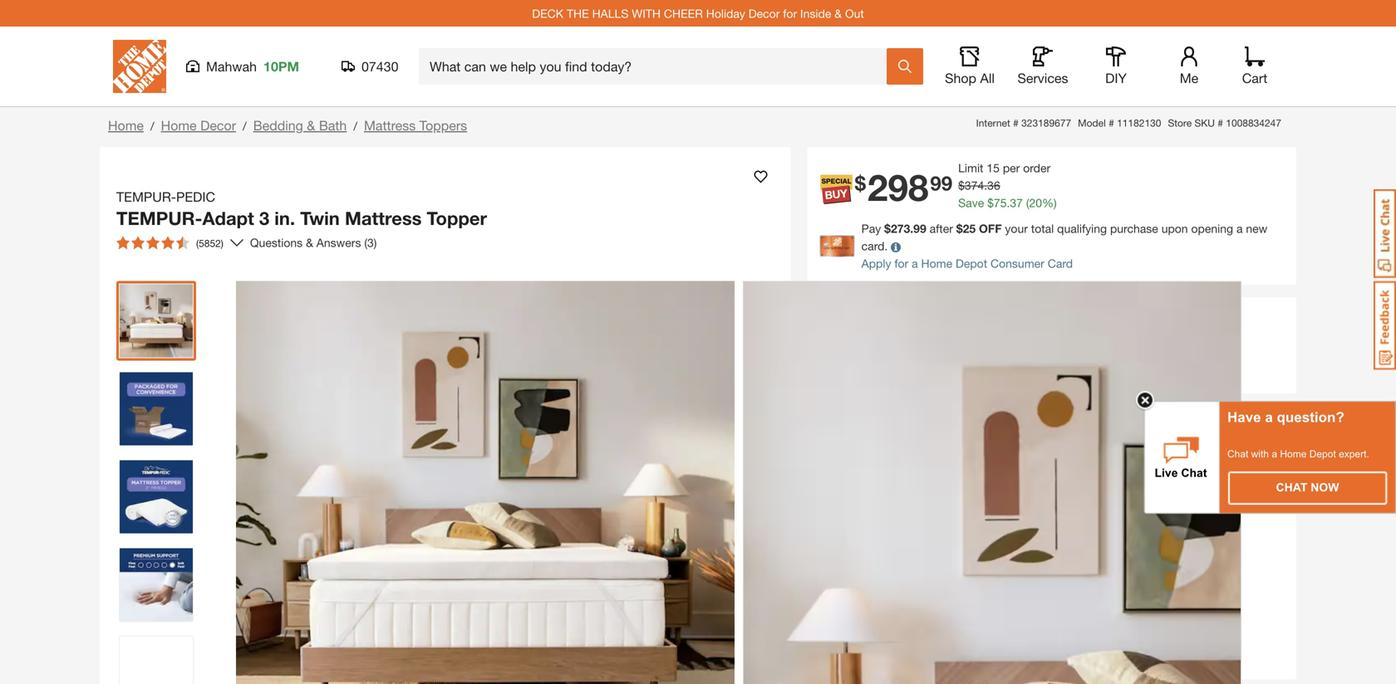 Task type: vqa. For each thing, say whether or not it's contained in the screenshot.
SIZE : TWIN
yes



Task type: locate. For each thing, give the bounding box(es) containing it.
(5852) button
[[110, 230, 230, 256]]

for left inside
[[783, 6, 797, 20]]

a left new
[[1237, 222, 1243, 236]]

california king button
[[1099, 452, 1195, 486]]

0 vertical spatial 20
[[1029, 196, 1042, 210]]

straps
[[931, 348, 968, 364]]

1 dec from the left
[[825, 595, 847, 609]]

.
[[984, 179, 988, 192], [1007, 196, 1010, 210]]

available
[[848, 613, 893, 627], [1000, 613, 1045, 627]]

1 vertical spatial depot
[[1310, 449, 1336, 460]]

expert.
[[1339, 449, 1370, 460]]

1 horizontal spatial depot
[[1310, 449, 1336, 460]]

store
[[1168, 117, 1192, 129], [885, 567, 928, 587]]

free down wednesday,
[[977, 639, 1008, 652]]

1 500 from the left
[[825, 613, 844, 627]]

services button
[[1016, 47, 1070, 86]]

2 tempur- from the top
[[116, 207, 202, 229]]

cart
[[1242, 70, 1268, 86]]

1 vertical spatial .
[[1007, 196, 1010, 210]]

15
[[987, 161, 1000, 175]]

What can we help you find today? search field
[[430, 49, 886, 84]]

99
[[930, 171, 953, 195]]

/
[[150, 119, 154, 133], [243, 119, 247, 133], [354, 119, 357, 133]]

0 horizontal spatial 500
[[825, 613, 844, 627]]

chat now link
[[1229, 473, 1386, 505]]

home down the home depot logo
[[108, 118, 144, 133]]

20 right the 37
[[1029, 196, 1042, 210]]

available inside ship to store dec 19 - dec 21 500 available
[[848, 613, 893, 627]]

home
[[108, 118, 144, 133], [161, 118, 197, 133], [921, 257, 953, 271], [1280, 449, 1307, 460]]

2 horizontal spatial dec
[[1048, 595, 1070, 609]]

$ left 298
[[855, 171, 866, 195]]

0 horizontal spatial king
[[1057, 462, 1080, 476]]

0 horizontal spatial to
[[865, 567, 881, 587]]

2 free from the left
[[977, 639, 1008, 652]]

2 500 from the left
[[977, 613, 997, 627]]

chat with a home depot expert.
[[1228, 449, 1370, 460]]

/ right bath
[[354, 119, 357, 133]]

07430 link
[[1036, 520, 1068, 537]]

0 horizontal spatial 07430
[[362, 59, 399, 74]]

shop
[[945, 70, 977, 86]]

dec right -
[[874, 595, 896, 609]]

$ 298 99
[[855, 165, 953, 209]]

size
[[882, 423, 904, 437], [816, 425, 838, 438]]

pickup
[[816, 521, 852, 535]]

ship to store dec 19 - dec 21 500 available
[[825, 567, 928, 627]]

1 vertical spatial &
[[307, 118, 315, 133]]

$ right after on the top of the page
[[956, 222, 963, 236]]

available inside delivery wednesday, dec 20 500 available
[[1000, 613, 1045, 627]]

1 horizontal spatial to
[[972, 348, 984, 364]]

0 vertical spatial .
[[984, 179, 988, 192]]

depot down 25 on the top of the page
[[956, 257, 987, 271]]

. left (
[[1007, 196, 1010, 210]]

/ left bedding
[[243, 119, 247, 133]]

size inside button
[[882, 423, 904, 437]]

tempur- up 4.5 stars image
[[116, 189, 176, 205]]

decor left bedding
[[200, 118, 236, 133]]

0 horizontal spatial dec
[[825, 595, 847, 609]]

(3)
[[364, 236, 377, 250]]

37
[[1010, 196, 1023, 210]]

a down 273.99
[[912, 257, 918, 271]]

1 horizontal spatial free
[[977, 639, 1008, 652]]

more
[[866, 368, 896, 384]]

queen
[[994, 462, 1029, 476]]

keep
[[987, 348, 1016, 364]]

twin inside twin xl button
[[879, 462, 903, 476]]

properties
[[926, 328, 986, 344]]

0 vertical spatial mahwah
[[206, 59, 257, 74]]

tempur- down tempur-pedic link
[[116, 207, 202, 229]]

1 king from the left
[[1057, 462, 1080, 476]]

to up -
[[865, 567, 881, 587]]

3 dec from the left
[[1048, 595, 1070, 609]]

twin xl
[[879, 462, 919, 476]]

1 vertical spatial 07430
[[1036, 521, 1068, 535]]

1 horizontal spatial mahwah
[[868, 521, 912, 535]]

1 horizontal spatial 20
[[1073, 595, 1086, 609]]

& left bath
[[307, 118, 315, 133]]

0 horizontal spatial for
[[783, 6, 797, 20]]

store left 'sku'
[[1168, 117, 1192, 129]]

0 horizontal spatial 20
[[1029, 196, 1042, 210]]

free down 19 at right bottom
[[825, 639, 855, 652]]

1 horizontal spatial dec
[[874, 595, 896, 609]]

500 down the ship
[[825, 613, 844, 627]]

depot for expert.
[[1310, 449, 1336, 460]]

# right 'sku'
[[1218, 117, 1223, 129]]

decor right holiday
[[749, 6, 780, 20]]

# right internet
[[1013, 117, 1019, 129]]

feedback link image
[[1374, 281, 1396, 371]]

qualifying
[[1057, 222, 1107, 236]]

place
[[1099, 348, 1132, 364]]

0 horizontal spatial free
[[825, 639, 855, 652]]

opening
[[1191, 222, 1233, 236]]

0 vertical spatial 07430
[[362, 59, 399, 74]]

size guide
[[882, 423, 938, 437]]

07430 up mattress toppers link
[[362, 59, 399, 74]]

soft-knit, breathable fabric keeps you comfortable hypoallergenic properties protect from common allergens features corner straps to keep the topper in place view more details
[[834, 308, 1176, 384]]

1 vertical spatial tempur-
[[116, 207, 202, 229]]

inside
[[800, 6, 831, 20]]

to inside delivering to 07430
[[1023, 521, 1033, 535]]

$ right pay
[[884, 222, 891, 236]]

0 vertical spatial tempur-
[[116, 189, 176, 205]]

for
[[783, 6, 797, 20], [895, 257, 909, 271]]

1 vertical spatial decor
[[200, 118, 236, 133]]

a right with
[[1272, 449, 1278, 460]]

0 horizontal spatial store
[[885, 567, 928, 587]]

3
[[259, 207, 269, 229]]

(5852)
[[196, 238, 224, 249]]

store up 21
[[885, 567, 928, 587]]

mattress toppers link
[[364, 118, 467, 133]]

internet # 323189677 model # 11182130 store sku # 1008834247
[[976, 117, 1282, 129]]

0 horizontal spatial size
[[816, 425, 838, 438]]

comfortable
[[1061, 308, 1132, 324]]

1 horizontal spatial decor
[[749, 6, 780, 20]]

1 horizontal spatial 07430
[[1036, 521, 1068, 535]]

1 vertical spatial for
[[895, 257, 909, 271]]

tempur pedic mattress toppers 11182130 64.0 image
[[120, 285, 193, 358]]

ship
[[825, 567, 860, 587]]

25
[[963, 222, 976, 236]]

1 horizontal spatial store
[[1168, 117, 1192, 129]]

1 horizontal spatial available
[[1000, 613, 1045, 627]]

king inside "button"
[[1057, 462, 1080, 476]]

$ inside $ 298 99
[[855, 171, 866, 195]]

& left answers
[[306, 236, 313, 250]]

mattress left toppers
[[364, 118, 416, 133]]

/ right home link
[[150, 119, 154, 133]]

model
[[1078, 117, 1106, 129]]

twin inside tempur-pedic tempur-adapt 3 in. twin mattress topper
[[300, 207, 340, 229]]

twin
[[300, 207, 340, 229], [844, 425, 870, 438], [826, 462, 851, 476], [879, 462, 903, 476]]

1 vertical spatial mattress
[[345, 207, 422, 229]]

0 horizontal spatial /
[[150, 119, 154, 133]]

twin down the ':'
[[826, 462, 851, 476]]

mahwah right at
[[868, 521, 912, 535]]

0 horizontal spatial mahwah
[[206, 59, 257, 74]]

4.5 stars image
[[116, 236, 190, 250]]

twin up questions & answers (3)
[[300, 207, 340, 229]]

twin left 'xl'
[[879, 462, 903, 476]]

1 tempur- from the top
[[116, 189, 176, 205]]

twin button
[[816, 452, 861, 486]]

$ down 'limit'
[[958, 179, 965, 192]]

king right queen
[[1057, 462, 1080, 476]]

to left keep
[[972, 348, 984, 364]]

2 horizontal spatial to
[[1023, 521, 1033, 535]]

bath
[[319, 118, 347, 133]]

2 vertical spatial to
[[865, 567, 881, 587]]

500
[[825, 613, 844, 627], [977, 613, 997, 627]]

2 horizontal spatial #
[[1218, 117, 1223, 129]]

2 horizontal spatial /
[[354, 119, 357, 133]]

&
[[835, 6, 842, 20], [307, 118, 315, 133], [306, 236, 313, 250]]

500 down wednesday,
[[977, 613, 997, 627]]

home / home decor / bedding & bath / mattress toppers
[[108, 118, 467, 133]]

decor
[[749, 6, 780, 20], [200, 118, 236, 133]]

delivery wednesday, dec 20 500 available
[[977, 567, 1086, 627]]

0 vertical spatial to
[[972, 348, 984, 364]]

info image
[[891, 243, 901, 253]]

0 vertical spatial depot
[[956, 257, 987, 271]]

3 / from the left
[[354, 119, 357, 133]]

1 horizontal spatial #
[[1109, 117, 1114, 129]]

1 horizontal spatial size
[[882, 423, 904, 437]]

0 vertical spatial decor
[[749, 6, 780, 20]]

adapt
[[202, 207, 254, 229]]

0 horizontal spatial depot
[[956, 257, 987, 271]]

500 inside delivery wednesday, dec 20 500 available
[[977, 613, 997, 627]]

twin inside twin button
[[826, 462, 851, 476]]

mattress up (3)
[[345, 207, 422, 229]]

. down 15
[[984, 179, 988, 192]]

home right with
[[1280, 449, 1307, 460]]

full
[[948, 462, 966, 476]]

1 horizontal spatial /
[[243, 119, 247, 133]]

hypoallergenic
[[834, 328, 922, 344]]

mahwah left 10pm
[[206, 59, 257, 74]]

off
[[979, 222, 1002, 236]]

to left 07430 link
[[1023, 521, 1033, 535]]

$ down 36
[[988, 196, 994, 210]]

tempur pedic mattress toppers 11182130 a0.3 image
[[120, 549, 193, 622]]

have a question?
[[1228, 410, 1345, 426]]

delivering to 07430
[[968, 521, 1068, 535]]

size guide button
[[882, 415, 959, 445]]

1 available from the left
[[848, 613, 893, 627]]

for down info image
[[895, 257, 909, 271]]

total
[[1031, 222, 1054, 236]]

374
[[965, 179, 984, 192]]

chat now
[[1276, 482, 1339, 495]]

1 horizontal spatial 500
[[977, 613, 997, 627]]

size up twin button
[[816, 425, 838, 438]]

your total qualifying purchase upon opening a new card.
[[862, 222, 1268, 253]]

king right california
[[1161, 462, 1185, 476]]

size : twin
[[816, 425, 870, 438]]

size for size : twin
[[816, 425, 838, 438]]

to inside ship to store dec 19 - dec 21 500 available
[[865, 567, 881, 587]]

out
[[845, 6, 864, 20]]

size left guide
[[882, 423, 904, 437]]

deck the halls with cheer holiday decor for inside & out link
[[532, 6, 864, 20]]

0 horizontal spatial #
[[1013, 117, 1019, 129]]

you
[[1036, 308, 1057, 324]]

consumer
[[991, 257, 1045, 271]]

available down wednesday,
[[1000, 613, 1045, 627]]

20 right wednesday,
[[1073, 595, 1086, 609]]

dec right wednesday,
[[1048, 595, 1070, 609]]

available down -
[[848, 613, 893, 627]]

1 horizontal spatial king
[[1161, 462, 1185, 476]]

free for wednesday,
[[977, 639, 1008, 652]]

# right "model" in the top right of the page
[[1109, 117, 1114, 129]]

dec left 19 at right bottom
[[825, 595, 847, 609]]

0 horizontal spatial available
[[848, 613, 893, 627]]

depot left expert.
[[1310, 449, 1336, 460]]

1 vertical spatial to
[[1023, 521, 1033, 535]]

1 vertical spatial 20
[[1073, 595, 1086, 609]]

soft-
[[834, 308, 863, 324]]

with
[[632, 6, 661, 20]]

wednesday,
[[977, 595, 1044, 609]]

2 king from the left
[[1161, 462, 1185, 476]]

1 vertical spatial store
[[885, 567, 928, 587]]

2 available from the left
[[1000, 613, 1045, 627]]

07430 right the delivering
[[1036, 521, 1068, 535]]

07430 inside button
[[362, 59, 399, 74]]

1 free from the left
[[825, 639, 855, 652]]

07430
[[362, 59, 399, 74], [1036, 521, 1068, 535]]

& left out
[[835, 6, 842, 20]]



Task type: describe. For each thing, give the bounding box(es) containing it.
topper
[[427, 207, 487, 229]]

knit,
[[863, 308, 888, 324]]

tempur-pedic link
[[116, 187, 222, 207]]

2 # from the left
[[1109, 117, 1114, 129]]

pay $ 273.99 after $ 25 off
[[862, 222, 1002, 236]]

shop all button
[[943, 47, 997, 86]]

tempur pedic mattress toppers 11182130 1d.4 image
[[120, 637, 193, 685]]

queen button
[[984, 452, 1039, 486]]

save
[[958, 196, 984, 210]]

pay
[[862, 222, 881, 236]]

services
[[1018, 70, 1068, 86]]

live chat image
[[1374, 190, 1396, 278]]

0 vertical spatial mattress
[[364, 118, 416, 133]]

cart link
[[1237, 47, 1273, 86]]

in.
[[274, 207, 295, 229]]

sku
[[1195, 117, 1215, 129]]

after
[[930, 222, 953, 236]]

apply now image
[[820, 235, 862, 257]]

0 vertical spatial store
[[1168, 117, 1192, 129]]

10pm
[[264, 59, 299, 74]]

deck the halls with cheer holiday decor for inside & out
[[532, 6, 864, 20]]

order
[[1023, 161, 1051, 175]]

07430 button
[[342, 58, 399, 75]]

323189677
[[1022, 117, 1071, 129]]

free for to
[[825, 639, 855, 652]]

diy
[[1106, 70, 1127, 86]]

3 # from the left
[[1218, 117, 1223, 129]]

(
[[1026, 196, 1029, 210]]

tempur-pedic tempur-adapt 3 in. twin mattress topper
[[116, 189, 487, 229]]

1008834247
[[1226, 117, 1282, 129]]

0 horizontal spatial .
[[984, 179, 988, 192]]

king inside button
[[1161, 462, 1185, 476]]

depot for consumer
[[956, 257, 987, 271]]

1 # from the left
[[1013, 117, 1019, 129]]

0 vertical spatial &
[[835, 6, 842, 20]]

1 vertical spatial mahwah
[[868, 521, 912, 535]]

1 horizontal spatial .
[[1007, 196, 1010, 210]]

from
[[1036, 328, 1063, 344]]

20 inside delivery wednesday, dec 20 500 available
[[1073, 595, 1086, 609]]

delivery
[[977, 567, 1041, 587]]

delivering
[[968, 521, 1019, 535]]

answers
[[316, 236, 361, 250]]

the
[[1020, 348, 1039, 364]]

home link
[[108, 118, 144, 133]]

to for store
[[865, 567, 881, 587]]

mahwah 10pm
[[206, 59, 299, 74]]

size for size guide
[[882, 423, 904, 437]]

details
[[900, 368, 940, 384]]

home right home link
[[161, 118, 197, 133]]

1 horizontal spatial for
[[895, 257, 909, 271]]

21
[[900, 595, 913, 609]]

298
[[868, 165, 929, 209]]

home down after on the top of the page
[[921, 257, 953, 271]]

%)
[[1042, 196, 1057, 210]]

cheer
[[664, 6, 703, 20]]

0 vertical spatial for
[[783, 6, 797, 20]]

in
[[1085, 348, 1096, 364]]

36
[[988, 179, 1000, 192]]

features
[[834, 348, 885, 364]]

apply
[[862, 257, 891, 271]]

now
[[1311, 482, 1339, 495]]

1 / from the left
[[150, 119, 154, 133]]

holiday
[[706, 6, 745, 20]]

20 inside limit 15 per order $ 374 . 36 save $ 75 . 37 ( 20 %)
[[1029, 196, 1042, 210]]

have
[[1228, 410, 1261, 426]]

mahwah button
[[868, 521, 912, 535]]

to for 07430
[[1023, 521, 1033, 535]]

pickup at mahwah
[[816, 521, 912, 535]]

card.
[[862, 239, 888, 253]]

shop all
[[945, 70, 995, 86]]

limit 15 per order $ 374 . 36 save $ 75 . 37 ( 20 %)
[[958, 161, 1057, 210]]

mattress inside tempur-pedic tempur-adapt 3 in. twin mattress topper
[[345, 207, 422, 229]]

card
[[1048, 257, 1073, 271]]

the
[[567, 6, 589, 20]]

tempur pedic mattress toppers 11182130 e1.1 image
[[120, 373, 193, 446]]

2 vertical spatial &
[[306, 236, 313, 250]]

bedding
[[253, 118, 303, 133]]

2 / from the left
[[243, 119, 247, 133]]

questions
[[250, 236, 303, 250]]

keeps
[[996, 308, 1032, 324]]

me button
[[1163, 47, 1216, 86]]

allergens
[[1123, 328, 1176, 344]]

store inside ship to store dec 19 - dec 21 500 available
[[885, 567, 928, 587]]

pedic
[[176, 189, 215, 205]]

bedding & bath link
[[253, 118, 347, 133]]

purchase
[[1110, 222, 1158, 236]]

upon
[[1162, 222, 1188, 236]]

full button
[[938, 452, 976, 486]]

limit
[[958, 161, 984, 175]]

500 inside ship to store dec 19 - dec 21 500 available
[[825, 613, 844, 627]]

twin xl button
[[869, 452, 929, 486]]

home decor link
[[161, 118, 236, 133]]

a right have at the bottom of page
[[1265, 410, 1273, 426]]

2 dec from the left
[[874, 595, 896, 609]]

:
[[838, 425, 841, 438]]

0 horizontal spatial decor
[[200, 118, 236, 133]]

19
[[850, 595, 863, 609]]

to inside soft-knit, breathable fabric keeps you comfortable hypoallergenic properties protect from common allergens features corner straps to keep the topper in place view more details
[[972, 348, 984, 364]]

dec inside delivery wednesday, dec 20 500 available
[[1048, 595, 1070, 609]]

at
[[855, 521, 865, 535]]

07430 inside delivering to 07430
[[1036, 521, 1068, 535]]

a inside the your total qualifying purchase upon opening a new card.
[[1237, 222, 1243, 236]]

tempur pedic mattress toppers 11182130 40.2 image
[[120, 461, 193, 534]]

twin right the ':'
[[844, 425, 870, 438]]

topper
[[1042, 348, 1082, 364]]

(5852) link
[[110, 230, 243, 256]]

apply for a home depot consumer card
[[862, 257, 1073, 271]]

new
[[1246, 222, 1268, 236]]

the home depot logo image
[[113, 40, 166, 93]]

per
[[1003, 161, 1020, 175]]

questions & answers (3)
[[250, 236, 377, 250]]



